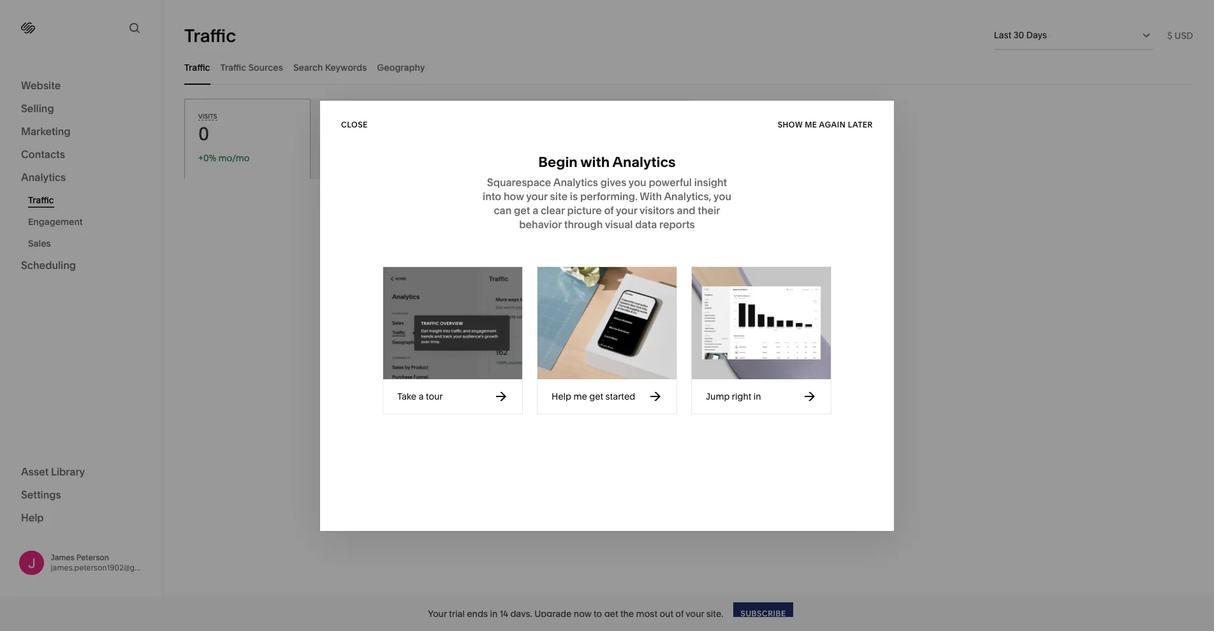 Task type: vqa. For each thing, say whether or not it's contained in the screenshot.
will within the Pages The pop-up will appear on the first page the visitor opens. You can limit the pop-up to certain pages.
no



Task type: describe. For each thing, give the bounding box(es) containing it.
to inside try selecting another date range or sharing your site to collect more analytics data.
[[638, 419, 648, 432]]

james peterson james.peterson1902@gmail.com
[[51, 553, 168, 572]]

0 vertical spatial get
[[589, 391, 603, 403]]

asset
[[21, 465, 49, 478]]

asset library link
[[21, 465, 142, 480]]

close button
[[341, 114, 368, 136]]

upgrade
[[534, 608, 572, 619]]

data
[[652, 379, 683, 397]]

another
[[649, 405, 686, 418]]

scheduling
[[21, 259, 76, 272]]

1 vertical spatial your
[[686, 608, 704, 619]]

a
[[419, 391, 424, 403]]

peterson
[[76, 553, 109, 562]]

begin
[[538, 153, 578, 171]]

your trial ends in 14 days. upgrade now to get the most out of your site.
[[428, 608, 723, 619]]

later
[[848, 120, 873, 129]]

library
[[51, 465, 85, 478]]

with
[[580, 153, 610, 171]]

me for again
[[805, 120, 817, 129]]

geography button
[[377, 50, 425, 85]]

the
[[620, 608, 634, 619]]

days.
[[510, 608, 532, 619]]

visits
[[198, 113, 217, 120]]

visits 0 0% mo/mo
[[198, 113, 250, 164]]

sharing
[[756, 405, 793, 418]]

1 horizontal spatial get
[[604, 608, 618, 619]]

collect
[[650, 419, 683, 432]]

0% for rate
[[324, 123, 350, 145]]

data.
[[759, 419, 783, 432]]

selecting
[[601, 405, 646, 418]]

your
[[428, 608, 447, 619]]

contacts
[[21, 148, 65, 161]]

14
[[500, 608, 508, 619]]

mo/mo inside "visits 0 0% mo/mo"
[[218, 152, 250, 164]]

website link
[[21, 78, 142, 94]]

bounce rate 0%
[[324, 113, 368, 145]]

jump
[[706, 391, 730, 403]]

0 vertical spatial in
[[754, 391, 761, 403]]

traffic sources
[[220, 62, 283, 73]]

last 30 days button
[[994, 21, 1153, 49]]

sales link
[[28, 233, 149, 254]]

traffic sources button
[[220, 50, 283, 85]]

$
[[1167, 30, 1172, 41]]

traffic inside button
[[220, 62, 246, 73]]

traffic link
[[28, 189, 149, 211]]

help for help me get started
[[552, 391, 571, 403]]

trial
[[449, 608, 465, 619]]

tab list containing traffic
[[184, 50, 1193, 85]]

of
[[676, 608, 684, 619]]

search
[[293, 62, 323, 73]]

site
[[618, 419, 636, 432]]

out
[[660, 608, 673, 619]]

show
[[778, 120, 803, 129]]

traffic button
[[184, 50, 210, 85]]

right
[[732, 391, 751, 403]]

jump right in
[[706, 391, 761, 403]]

show me again later button
[[778, 114, 873, 136]]

selling
[[21, 102, 54, 115]]

contacts link
[[21, 147, 142, 163]]

website
[[21, 79, 61, 92]]

geography
[[377, 62, 425, 73]]

engagement link
[[28, 211, 149, 233]]

settings
[[21, 488, 61, 501]]

try
[[585, 405, 599, 418]]

1 vertical spatial in
[[490, 608, 498, 619]]

your inside try selecting another date range or sharing your site to collect more analytics data.
[[594, 419, 616, 432]]

site.
[[706, 608, 723, 619]]

available
[[686, 379, 748, 397]]

selling link
[[21, 101, 142, 117]]

marketing
[[21, 125, 71, 138]]

bounce
[[324, 113, 351, 120]]

$ usd
[[1167, 30, 1193, 41]]

asset library
[[21, 465, 85, 478]]

last
[[994, 29, 1011, 41]]

settings link
[[21, 487, 142, 503]]

me for get
[[574, 391, 587, 403]]



Task type: locate. For each thing, give the bounding box(es) containing it.
1 horizontal spatial 0%
[[324, 123, 350, 145]]

0% inside bounce rate 0%
[[324, 123, 350, 145]]

more
[[685, 419, 711, 432]]

days
[[1026, 29, 1047, 41]]

your down "try"
[[594, 419, 616, 432]]

rate
[[353, 113, 368, 120]]

0% mo/mo
[[582, 152, 628, 164]]

0 vertical spatial help
[[552, 391, 571, 403]]

0 vertical spatial analytics
[[613, 153, 676, 171]]

traffic up engagement
[[28, 194, 54, 206]]

analytics
[[613, 153, 676, 171], [21, 171, 66, 184]]

1 horizontal spatial to
[[638, 419, 648, 432]]

engagement
[[28, 216, 83, 228]]

now
[[574, 608, 592, 619]]

started
[[605, 391, 635, 403]]

1 vertical spatial me
[[574, 391, 587, 403]]

1 horizontal spatial me
[[805, 120, 817, 129]]

1 horizontal spatial your
[[686, 608, 704, 619]]

2 mo/mo from the left
[[597, 152, 628, 164]]

1 vertical spatial analytics
[[21, 171, 66, 184]]

1 mo/mo from the left
[[218, 152, 250, 164]]

0 vertical spatial me
[[805, 120, 817, 129]]

get
[[589, 391, 603, 403], [604, 608, 618, 619]]

traffic left sources
[[220, 62, 246, 73]]

take
[[397, 391, 417, 403]]

tour
[[426, 391, 443, 403]]

range
[[713, 405, 741, 418]]

me
[[805, 120, 817, 129], [574, 391, 587, 403]]

0 horizontal spatial in
[[490, 608, 498, 619]]

no
[[629, 379, 648, 397]]

0 vertical spatial your
[[594, 419, 616, 432]]

close
[[341, 120, 368, 129]]

0 horizontal spatial mo/mo
[[218, 152, 250, 164]]

analytics
[[714, 419, 757, 432]]

analytics right with on the top of the page
[[613, 153, 676, 171]]

0 horizontal spatial analytics
[[21, 171, 66, 184]]

ends
[[467, 608, 488, 619]]

to right the site
[[638, 419, 648, 432]]

me inside button
[[805, 120, 817, 129]]

to right now
[[594, 608, 602, 619]]

analytics down contacts at top left
[[21, 171, 66, 184]]

0% for 0
[[203, 152, 216, 164]]

usd
[[1175, 30, 1193, 41]]

0%
[[324, 123, 350, 145], [203, 152, 216, 164], [582, 152, 595, 164]]

marketing link
[[21, 124, 142, 140]]

help link
[[21, 510, 44, 524]]

0 horizontal spatial to
[[594, 608, 602, 619]]

0 vertical spatial to
[[638, 419, 648, 432]]

james.peterson1902@gmail.com
[[51, 563, 168, 572]]

1 horizontal spatial analytics
[[613, 153, 676, 171]]

sources
[[248, 62, 283, 73]]

0 horizontal spatial me
[[574, 391, 587, 403]]

0 horizontal spatial get
[[589, 391, 603, 403]]

1 vertical spatial help
[[21, 511, 44, 524]]

1 horizontal spatial mo/mo
[[597, 152, 628, 164]]

help left 'started'
[[552, 391, 571, 403]]

keywords
[[325, 62, 367, 73]]

again
[[819, 120, 846, 129]]

last 30 days
[[994, 29, 1047, 41]]

sales
[[28, 238, 51, 249]]

0% down "bounce"
[[324, 123, 350, 145]]

0% inside "visits 0 0% mo/mo"
[[203, 152, 216, 164]]

me up "try"
[[574, 391, 587, 403]]

traffic up 'traffic' button
[[184, 25, 236, 46]]

get up "try"
[[589, 391, 603, 403]]

0
[[198, 123, 209, 145]]

30
[[1014, 29, 1024, 41]]

search keywords
[[293, 62, 367, 73]]

0 horizontal spatial 0%
[[203, 152, 216, 164]]

help me get started
[[552, 391, 635, 403]]

show me again later
[[778, 120, 873, 129]]

no data available
[[629, 379, 748, 397]]

begin with analytics
[[538, 153, 676, 171]]

scheduling link
[[21, 258, 142, 274]]

most
[[636, 608, 657, 619]]

in
[[754, 391, 761, 403], [490, 608, 498, 619]]

0% down the 0
[[203, 152, 216, 164]]

to
[[638, 419, 648, 432], [594, 608, 602, 619]]

help
[[552, 391, 571, 403], [21, 511, 44, 524]]

0% right begin
[[582, 152, 595, 164]]

tab list
[[184, 50, 1193, 85]]

2 horizontal spatial 0%
[[582, 152, 595, 164]]

analytics link
[[21, 170, 142, 186]]

0 horizontal spatial your
[[594, 419, 616, 432]]

1 vertical spatial to
[[594, 608, 602, 619]]

1 horizontal spatial help
[[552, 391, 571, 403]]

or
[[744, 405, 754, 418]]

try selecting another date range or sharing your site to collect more analytics data.
[[585, 405, 793, 432]]

me right show
[[805, 120, 817, 129]]

your right of
[[686, 608, 704, 619]]

in right right
[[754, 391, 761, 403]]

in left 14
[[490, 608, 498, 619]]

help down "settings"
[[21, 511, 44, 524]]

your
[[594, 419, 616, 432], [686, 608, 704, 619]]

traffic
[[184, 25, 236, 46], [184, 62, 210, 73], [220, 62, 246, 73], [28, 194, 54, 206]]

take a tour
[[397, 391, 443, 403]]

help for help
[[21, 511, 44, 524]]

traffic up visits
[[184, 62, 210, 73]]

james
[[51, 553, 75, 562]]

1 horizontal spatial in
[[754, 391, 761, 403]]

date
[[689, 405, 711, 418]]

0 horizontal spatial help
[[21, 511, 44, 524]]

get left the
[[604, 608, 618, 619]]

1 vertical spatial get
[[604, 608, 618, 619]]



